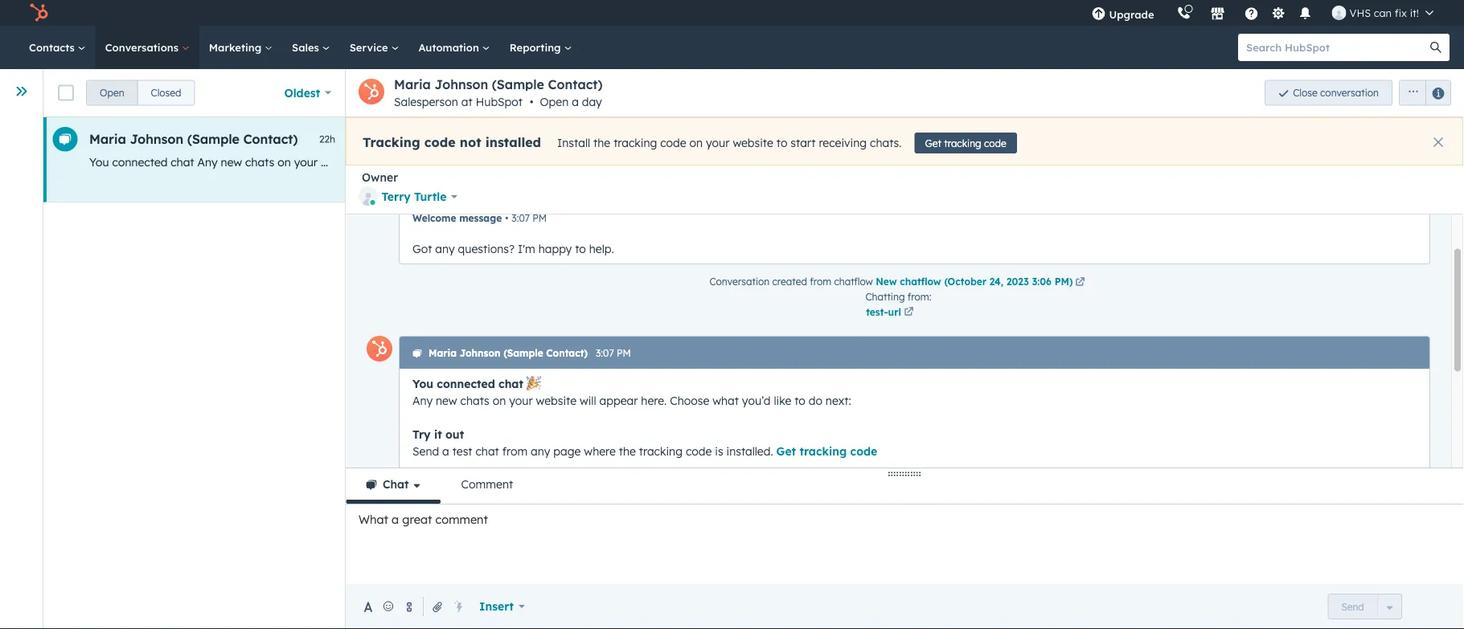 Task type: locate. For each thing, give the bounding box(es) containing it.
from up comment
[[502, 444, 528, 458]]

open left day
[[540, 95, 569, 109]]

any
[[197, 155, 218, 169], [413, 394, 433, 408]]

1 horizontal spatial the
[[619, 444, 636, 458]]

do down day
[[594, 155, 608, 169]]

get inside try it out send a test chat from any page where the tracking code is installed. get tracking code
[[776, 444, 796, 458]]

• right message
[[505, 212, 509, 224]]

connected down maria johnson (sample contact)
[[112, 155, 168, 169]]

0 horizontal spatial chatflow
[[834, 275, 873, 287]]

chatflow left new
[[834, 275, 873, 287]]

• right hubspot
[[530, 95, 534, 109]]

out down install the tracking code on your website to start receiving chats.
[[669, 155, 686, 169]]

to down install
[[580, 155, 591, 169]]

1 vertical spatial test
[[452, 444, 472, 458]]

2 group from the left
[[1393, 80, 1452, 106]]

on
[[690, 136, 703, 150], [278, 155, 291, 169], [493, 394, 506, 408], [569, 596, 582, 610]]

1 vertical spatial any
[[413, 394, 433, 408]]

(sample for maria johnson (sample contact) 3:07 pm
[[504, 347, 543, 359]]

1 horizontal spatial is
[[992, 155, 1000, 169]]

chat down comment
[[486, 495, 510, 509]]

0 horizontal spatial any
[[197, 155, 218, 169]]

what down installed
[[498, 155, 524, 169]]

2 vertical spatial any
[[531, 444, 550, 458]]

(sample up 🎉
[[504, 347, 543, 359]]

will up try it out send a test chat from any page where the tracking code is installed. get tracking code
[[580, 394, 596, 408]]

chatflow up from:
[[900, 275, 941, 287]]

0 vertical spatial website
[[733, 136, 773, 150]]

page
[[830, 155, 858, 169], [554, 444, 581, 458]]

to inside row
[[580, 155, 591, 169]]

tracking
[[614, 136, 657, 150], [944, 137, 982, 149], [916, 155, 960, 169], [639, 444, 683, 458], [800, 444, 847, 458]]

1 horizontal spatial pm
[[617, 347, 631, 359]]

1 vertical spatial johnson
[[130, 131, 183, 147]]

0 horizontal spatial you'd
[[527, 155, 556, 169]]

0 vertical spatial here.
[[426, 155, 452, 169]]

will
[[365, 155, 381, 169], [580, 394, 596, 408]]

1 horizontal spatial open
[[540, 95, 569, 109]]

calling icon button
[[1171, 2, 1198, 24]]

0 vertical spatial new
[[221, 155, 242, 169]]

1 horizontal spatial chatflow
[[900, 275, 941, 287]]

page inside row
[[830, 155, 858, 169]]

chat up comment
[[476, 444, 499, 458]]

test up comment
[[452, 444, 472, 458]]

chats down maria johnson (sample contact) 3:07 pm
[[460, 394, 490, 408]]

0 vertical spatial where
[[861, 155, 893, 169]]

0 horizontal spatial do
[[594, 155, 608, 169]]

chat
[[171, 155, 194, 169], [752, 155, 776, 169], [499, 377, 523, 391], [476, 444, 499, 458], [486, 495, 510, 509], [450, 596, 473, 610]]

you inside row
[[89, 155, 109, 169]]

2 vertical spatial johnson
[[460, 347, 501, 359]]

pm)
[[1055, 275, 1073, 287]]

page up the "and"
[[554, 444, 581, 458]]

to inside you connected chat 🎉 any new chats on your website will appear here. choose what you'd like to do next:
[[795, 394, 806, 408]]

send
[[689, 155, 716, 169], [413, 444, 439, 458], [1342, 601, 1365, 613]]

the inside try it out send a test chat from any page where the tracking code is installed. get tracking code
[[619, 444, 636, 458]]

a
[[572, 95, 579, 109], [719, 155, 726, 169], [442, 444, 449, 458], [392, 513, 399, 527]]

0 vertical spatial connected
[[112, 155, 168, 169]]

3:07 up you connected chat 🎉 any new chats on your website will appear here. choose what you'd like to do next:
[[596, 347, 614, 359]]

2 horizontal spatial from
[[810, 275, 832, 287]]

any up the messaging
[[531, 444, 550, 458]]

chat down install the tracking code on your website to start receiving chats.
[[752, 155, 776, 169]]

new chatflow (october 24, 2023 3:06 pm)
[[876, 275, 1073, 287]]

chatflow inside 'link'
[[900, 275, 941, 287]]

0 horizontal spatial next:
[[611, 155, 636, 169]]

0 horizontal spatial will
[[365, 155, 381, 169]]

0 vertical spatial test
[[729, 155, 749, 169]]

like up get tracking code "link"
[[774, 394, 792, 408]]

1 vertical spatial you
[[413, 377, 434, 391]]

johnson
[[435, 76, 488, 92], [130, 131, 183, 147], [460, 347, 501, 359]]

to left start
[[777, 136, 788, 150]]

choose up try it out send a test chat from any page where the tracking code is installed. get tracking code
[[670, 394, 709, 408]]

next: inside you connected chat 🎉 any new chats on your website will appear here. choose what you'd like to do next:
[[826, 394, 851, 408]]

(sample for maria johnson (sample contact)
[[187, 131, 240, 147]]

0 vertical spatial you
[[89, 155, 109, 169]]

to up get tracking code "link"
[[795, 394, 806, 408]]

your inside row
[[294, 155, 318, 169]]

0 horizontal spatial appear
[[384, 155, 423, 169]]

chat down maria johnson (sample contact)
[[171, 155, 194, 169]]

appear down the tracking
[[384, 155, 423, 169]]

0 horizontal spatial chats
[[245, 155, 274, 169]]

1 horizontal spatial will
[[580, 394, 596, 408]]

maria
[[394, 76, 431, 92], [89, 131, 126, 147], [429, 347, 457, 359]]

contact) inside row
[[243, 131, 298, 147]]

salesperson
[[394, 95, 458, 109]]

0 vertical spatial •
[[530, 95, 534, 109]]

(sample inside maria johnson (sample contact) salesperson at hubspot • open a day
[[492, 76, 544, 92]]

chat for you connected chat any new chats on your website will appear here. choose what you'd like to do next:  try it out  send a test chat from any page where the tracking code is installed: https://app.hubs
[[171, 155, 194, 169]]

out inside try it out send a test chat from any page where the tracking code is installed. get tracking code
[[446, 427, 464, 441]]

contacts link
[[19, 26, 95, 69]]

0 vertical spatial choose
[[455, 155, 494, 169]]

1 vertical spatial page
[[554, 444, 581, 458]]

0 vertical spatial like
[[559, 155, 576, 169]]

menu item
[[1166, 0, 1169, 26]]

main content containing maria johnson (sample contact)
[[43, 69, 1464, 630]]

will inside row
[[365, 155, 381, 169]]

1 horizontal spatial you
[[413, 377, 434, 391]]

1 vertical spatial try
[[413, 427, 431, 441]]

0 vertical spatial out
[[669, 155, 686, 169]]

is left installed:
[[992, 155, 1000, 169]]

1 horizontal spatial here.
[[641, 394, 667, 408]]

any inside live chat from maria johnson (sample contact) with context you connected chat
any new chats on your website will appear here. choose what you'd like to do next:

try it out 
send a test chat from any page where the tracking code is installed: https://app.hubs row
[[808, 155, 827, 169]]

automation
[[418, 41, 482, 54]]

page down receiving
[[830, 155, 858, 169]]

you'd inside you connected chat 🎉 any new chats on your website will appear here. choose what you'd like to do next:
[[742, 394, 771, 408]]

from right created
[[810, 275, 832, 287]]

what up installed. on the bottom of page
[[713, 394, 739, 408]]

conversations link
[[95, 26, 199, 69]]

will up owner
[[365, 155, 381, 169]]

0 vertical spatial try
[[639, 155, 655, 169]]

0 vertical spatial any
[[197, 155, 218, 169]]

2 horizontal spatial the
[[896, 155, 913, 169]]

try
[[639, 155, 655, 169], [413, 427, 431, 441]]

1 vertical spatial the
[[896, 155, 913, 169]]

any inside row
[[197, 155, 218, 169]]

1 vertical spatial will
[[580, 394, 596, 408]]

to
[[777, 136, 788, 150], [580, 155, 591, 169], [575, 242, 586, 256], [795, 394, 806, 408]]

1 horizontal spatial where
[[861, 155, 893, 169]]

conversation
[[1320, 87, 1379, 99]]

a down install the tracking code on your website to start receiving chats.
[[719, 155, 726, 169]]

created
[[772, 275, 807, 287]]

1 vertical spatial from
[[810, 275, 832, 287]]

0 horizontal spatial new
[[221, 155, 242, 169]]

chat right up
[[450, 596, 473, 610]]

any down start
[[808, 155, 827, 169]]

fix
[[1395, 6, 1407, 19]]

upgrade
[[1109, 8, 1154, 21]]

chats down maria johnson (sample contact)
[[245, 155, 274, 169]]

1 horizontal spatial website
[[536, 394, 577, 408]]

chat left 🎉
[[499, 377, 523, 391]]

appear up try it out send a test chat from any page where the tracking code is installed. get tracking code
[[600, 394, 638, 408]]

1 vertical spatial appear
[[600, 394, 638, 408]]

0 horizontal spatial any
[[435, 242, 455, 256]]

maria inside maria johnson (sample contact) salesperson at hubspot • open a day
[[394, 76, 431, 92]]

what
[[498, 155, 524, 169], [713, 394, 739, 408]]

0 vertical spatial contact)
[[548, 76, 603, 92]]

0 vertical spatial any
[[808, 155, 827, 169]]

get right installed. on the bottom of page
[[776, 444, 796, 458]]

tracking down get tracking code button
[[916, 155, 960, 169]]

2 horizontal spatial send
[[1342, 601, 1365, 613]]

0 horizontal spatial test
[[452, 444, 472, 458]]

2 vertical spatial from
[[502, 444, 528, 458]]

install
[[557, 136, 590, 150]]

0 horizontal spatial from
[[502, 444, 528, 458]]

new
[[221, 155, 242, 169], [436, 394, 457, 408]]

chat inside you connected chat 🎉 any new chats on your website will appear here. choose what you'd like to do next:
[[499, 377, 523, 391]]

connected inside you connected chat 🎉 any new chats on your website will appear here. choose what you'd like to do next:
[[437, 377, 495, 391]]

the down chats.
[[896, 155, 913, 169]]

where inside row
[[861, 155, 893, 169]]

0 vertical spatial you'd
[[527, 155, 556, 169]]

where up the "and"
[[584, 444, 616, 458]]

chat for you connected chat 🎉 any new chats on your website will appear here. choose what you'd like to do next:
[[499, 377, 523, 391]]

like inside you connected chat 🎉 any new chats on your website will appear here. choose what you'd like to do next:
[[774, 394, 792, 408]]

a up manage
[[442, 444, 449, 458]]

you
[[89, 155, 109, 169], [413, 377, 434, 391]]

Search HubSpot search field
[[1238, 34, 1435, 61]]

(sample
[[492, 76, 544, 92], [187, 131, 240, 147], [504, 347, 543, 359]]

the
[[594, 136, 611, 150], [896, 155, 913, 169], [619, 444, 636, 458]]

0 horizontal spatial like
[[559, 155, 576, 169]]

website down 🎉
[[536, 394, 577, 408]]

do up get tracking code "link"
[[809, 394, 823, 408]]

is left installed. on the bottom of page
[[715, 444, 723, 458]]

any inside you connected chat 🎉 any new chats on your website will appear here. choose what you'd like to do next:
[[413, 394, 433, 408]]

open inside maria johnson (sample contact) salesperson at hubspot • open a day
[[540, 95, 569, 109]]

welcome message • 3:07 pm
[[413, 212, 547, 224]]

appear inside you connected chat 🎉 any new chats on your website will appear here. choose what you'd like to do next:
[[600, 394, 638, 408]]

1 vertical spatial do
[[809, 394, 823, 408]]

1 horizontal spatial new
[[436, 394, 457, 408]]

0 horizontal spatial send
[[413, 444, 439, 458]]

pm
[[533, 212, 547, 224], [617, 347, 631, 359]]

notifications image
[[1298, 7, 1313, 22]]

pm up i'm
[[533, 212, 547, 224]]

0 vertical spatial 3:07
[[512, 212, 530, 224]]

1 horizontal spatial chats
[[460, 394, 490, 408]]

1 vertical spatial maria
[[89, 131, 126, 147]]

website left start
[[733, 136, 773, 150]]

comment button
[[441, 469, 533, 504]]

1 vertical spatial connected
[[437, 377, 495, 391]]

get right chats.
[[925, 137, 942, 149]]

maria johnson (sample contact) 3:07 pm
[[429, 347, 631, 359]]

you'd up installed. on the bottom of page
[[742, 394, 771, 408]]

1 horizontal spatial connected
[[437, 377, 495, 391]]

choose down "not"
[[455, 155, 494, 169]]

website down 22h
[[321, 155, 361, 169]]

1 horizontal spatial any
[[531, 444, 550, 458]]

chatting
[[866, 291, 905, 303]]

what inside you connected chat 🎉 any new chats on your website will appear here. choose what you'd like to do next:
[[713, 394, 739, 408]]

0 vertical spatial maria
[[394, 76, 431, 92]]

1 horizontal spatial next:
[[826, 394, 851, 408]]

link opens in a new window image
[[1076, 275, 1085, 290], [1076, 278, 1085, 287], [904, 306, 914, 320], [904, 308, 914, 318]]

at
[[461, 95, 473, 109]]

0 horizontal spatial get
[[776, 444, 796, 458]]

1 horizontal spatial test
[[729, 155, 749, 169]]

your
[[706, 136, 730, 150], [294, 155, 318, 169], [509, 394, 533, 408], [459, 495, 483, 509], [585, 596, 609, 610]]

chats
[[245, 155, 274, 169], [460, 394, 490, 408]]

(sample down closed button on the left of the page
[[187, 131, 240, 147]]

contact) down oldest
[[243, 131, 298, 147]]

0 vertical spatial (sample
[[492, 76, 544, 92]]

1 vertical spatial out
[[446, 427, 464, 441]]

test inside try it out send a test chat from any page where the tracking code is installed. get tracking code
[[452, 444, 472, 458]]

tracking right chats.
[[944, 137, 982, 149]]

0 horizontal spatial connected
[[112, 155, 168, 169]]

owner
[[362, 170, 398, 185]]

i'm
[[518, 242, 535, 256]]

0 horizontal spatial •
[[505, 212, 509, 224]]

maria for maria johnson (sample contact) salesperson at hubspot • open a day
[[394, 76, 431, 92]]

group down "conversations"
[[86, 80, 195, 106]]

1 vertical spatial chats
[[460, 394, 490, 408]]

a left day
[[572, 95, 579, 109]]

appear inside row
[[384, 155, 423, 169]]

maria for maria johnson (sample contact)
[[89, 131, 126, 147]]

is inside try it out send a test chat from any page where the tracking code is installed. get tracking code
[[715, 444, 723, 458]]

1 group from the left
[[86, 80, 195, 106]]

what inside row
[[498, 155, 524, 169]]

you connected chat 🎉 any new chats on your website will appear here. choose what you'd like to do next:
[[413, 377, 851, 408]]

oldest button
[[274, 77, 342, 109]]

search image
[[1431, 42, 1442, 53]]

from down start
[[779, 155, 804, 169]]

any
[[808, 155, 827, 169], [435, 242, 455, 256], [531, 444, 550, 458]]

settings image
[[1271, 7, 1286, 21]]

(october
[[944, 275, 987, 287]]

connected left 🎉
[[437, 377, 495, 391]]

code inside row
[[963, 155, 989, 169]]

connected for you connected chat 🎉 any new chats on your website will appear here. choose what you'd like to do next:
[[437, 377, 495, 391]]

0 vertical spatial is
[[992, 155, 1000, 169]]

1 horizontal spatial send
[[689, 155, 716, 169]]

test
[[729, 155, 749, 169], [452, 444, 472, 458]]

0 vertical spatial chats
[[245, 155, 274, 169]]

22h
[[319, 133, 335, 145]]

out
[[669, 155, 686, 169], [446, 427, 464, 441]]

up
[[433, 596, 447, 610]]

conversation created from chatflow
[[710, 275, 876, 287]]

3:07
[[512, 212, 530, 224], [596, 347, 614, 359]]

do
[[594, 155, 608, 169], [809, 394, 823, 408]]

(sample up hubspot
[[492, 76, 544, 92]]

day
[[582, 95, 602, 109]]

the up automation.
[[619, 444, 636, 458]]

it inside try it out send a test chat from any page where the tracking code is installed. get tracking code
[[434, 427, 442, 441]]

tracking up you connected chat any new chats on your website will appear here. choose what you'd like to do next:  try it out  send a test chat from any page where the tracking code is installed: https://app.hubs
[[614, 136, 657, 150]]

1 vertical spatial contact)
[[243, 131, 298, 147]]

turtle
[[414, 190, 447, 204]]

like down install
[[559, 155, 576, 169]]

1 horizontal spatial 3:07
[[596, 347, 614, 359]]

1 vertical spatial you'd
[[742, 394, 771, 408]]

from inside try it out send a test chat from any page where the tracking code is installed. get tracking code
[[502, 444, 528, 458]]

contact) up day
[[548, 76, 603, 92]]

1 horizontal spatial •
[[530, 95, 534, 109]]

0 vertical spatial what
[[498, 155, 524, 169]]

1 vertical spatial send
[[413, 444, 439, 458]]

johnson inside row
[[130, 131, 183, 147]]

out up comment
[[446, 427, 464, 441]]

it down install the tracking code on your website to start receiving chats.
[[658, 155, 665, 169]]

johnson inside maria johnson (sample contact) salesperson at hubspot • open a day
[[435, 76, 488, 92]]

0 horizontal spatial page
[[554, 444, 581, 458]]

install the tracking code on your website to start receiving chats.
[[557, 136, 902, 150]]

0 vertical spatial it
[[658, 155, 665, 169]]

maria inside row
[[89, 131, 126, 147]]

test inside row
[[729, 155, 749, 169]]

main content
[[43, 69, 1464, 630]]

to inside tracking code not installed alert
[[777, 136, 788, 150]]

johnson for maria johnson (sample contact) 3:07 pm
[[460, 347, 501, 359]]

Open button
[[86, 80, 138, 106]]

out inside row
[[669, 155, 686, 169]]

1 vertical spatial website
[[321, 155, 361, 169]]

0 horizontal spatial here.
[[426, 155, 452, 169]]

(sample inside row
[[187, 131, 240, 147]]

any right got
[[435, 242, 455, 256]]

code
[[424, 134, 456, 150], [660, 136, 686, 150], [984, 137, 1007, 149], [963, 155, 989, 169], [686, 444, 712, 458], [850, 444, 878, 458]]

0 horizontal spatial out
[[446, 427, 464, 441]]

where down chats.
[[861, 155, 893, 169]]

2 chatflow from the left
[[900, 275, 941, 287]]

you inside you connected chat 🎉 any new chats on your website will appear here. choose what you'd like to do next:
[[413, 377, 434, 391]]

you for you connected chat any new chats on your website will appear here. choose what you'd like to do next:  try it out  send a test chat from any page where the tracking code is installed: https://app.hubs
[[89, 155, 109, 169]]

0 vertical spatial do
[[594, 155, 608, 169]]

help button
[[1238, 0, 1265, 26]]

the inside tracking code not installed alert
[[594, 136, 611, 150]]

• inside maria johnson (sample contact) salesperson at hubspot • open a day
[[530, 95, 534, 109]]

your inside tracking code not installed alert
[[706, 136, 730, 150]]

send inside row
[[689, 155, 716, 169]]

conversation
[[710, 275, 770, 287]]

you'd
[[527, 155, 556, 169], [742, 394, 771, 408]]

pm up you connected chat 🎉 any new chats on your website will appear here. choose what you'd like to do next:
[[617, 347, 631, 359]]

get tracking code
[[925, 137, 1007, 149]]

3:07 up i'm
[[512, 212, 530, 224]]

is inside row
[[992, 155, 1000, 169]]

from
[[779, 155, 804, 169], [810, 275, 832, 287], [502, 444, 528, 458]]

group
[[86, 80, 195, 106], [1393, 80, 1452, 106]]

here. up try it out send a test chat from any page where the tracking code is installed. get tracking code
[[641, 394, 667, 408]]

vhs
[[1350, 6, 1371, 19]]

contact) up you connected chat 🎉 any new chats on your website will appear here. choose what you'd like to do next:
[[546, 347, 588, 359]]

0 vertical spatial johnson
[[435, 76, 488, 92]]

group down search button
[[1393, 80, 1452, 106]]

do inside row
[[594, 155, 608, 169]]

test down install the tracking code on your website to start receiving chats.
[[729, 155, 749, 169]]

here. down the tracking code not installed
[[426, 155, 452, 169]]

reporting
[[510, 41, 564, 54]]

johnson for maria johnson (sample contact)
[[130, 131, 183, 147]]

0 horizontal spatial group
[[86, 80, 195, 106]]

will inside you connected chat 🎉 any new chats on your website will appear here. choose what you'd like to do next:
[[580, 394, 596, 408]]

you'd down installed
[[527, 155, 556, 169]]

on inside live chat from maria johnson (sample contact) with context you connected chat
any new chats on your website will appear here. choose what you'd like to do next:

try it out 
send a test chat from any page where the tracking code is installed: https://app.hubs row
[[278, 155, 291, 169]]

2 horizontal spatial website
[[733, 136, 773, 150]]

0 vertical spatial page
[[830, 155, 858, 169]]

chat for set up chat behaviour based on your team's availability.
[[450, 596, 473, 610]]

maria johnson (sample contact)
[[89, 131, 298, 147]]

notifications button
[[1292, 0, 1319, 26]]

connected
[[112, 155, 168, 169], [437, 377, 495, 391]]

1 horizontal spatial get
[[925, 137, 942, 149]]

where inside try it out send a test chat from any page where the tracking code is installed. get tracking code
[[584, 444, 616, 458]]

1 vertical spatial like
[[774, 394, 792, 408]]

tracking inside row
[[916, 155, 960, 169]]

search button
[[1423, 34, 1450, 61]]

it up manage
[[434, 427, 442, 441]]

the up you connected chat any new chats on your website will appear here. choose what you'd like to do next:  try it out  send a test chat from any page where the tracking code is installed: https://app.hubs
[[594, 136, 611, 150]]

send button
[[1328, 594, 1378, 620]]

0 horizontal spatial what
[[498, 155, 524, 169]]

0 vertical spatial appear
[[384, 155, 423, 169]]

new inside you connected chat 🎉 any new chats on your website will appear here. choose what you'd like to do next:
[[436, 394, 457, 408]]

open left the closed at the left
[[100, 87, 124, 99]]

contact) inside maria johnson (sample contact) salesperson at hubspot • open a day
[[548, 76, 603, 92]]

menu
[[1080, 0, 1445, 26]]

a right what
[[392, 513, 399, 527]]

the inside row
[[896, 155, 913, 169]]

hubspot image
[[29, 3, 48, 23]]

chats inside row
[[245, 155, 274, 169]]

connected inside live chat from maria johnson (sample contact) with context you connected chat
any new chats on your website will appear here. choose what you'd like to do next:

try it out 
send a test chat from any page where the tracking code is installed: https://app.hubs row
[[112, 155, 168, 169]]



Task type: vqa. For each thing, say whether or not it's contained in the screenshot.
to
yes



Task type: describe. For each thing, give the bounding box(es) containing it.
get inside button
[[925, 137, 942, 149]]

service link
[[340, 26, 409, 69]]

close
[[1293, 87, 1318, 99]]

installed
[[485, 134, 541, 150]]

(sample for maria johnson (sample contact) salesperson at hubspot • open a day
[[492, 76, 544, 92]]

contact) for maria johnson (sample contact) 3:07 pm
[[546, 347, 588, 359]]

try inside row
[[639, 155, 655, 169]]

tracking inside button
[[944, 137, 982, 149]]

website inside you connected chat 🎉 any new chats on your website will appear here. choose what you'd like to do next:
[[536, 394, 577, 408]]

not
[[460, 134, 481, 150]]

johnson for maria johnson (sample contact) salesperson at hubspot • open a day
[[435, 76, 488, 92]]

link opens in a new window image inside new chatflow (october 24, 2023 3:06 pm) 'link'
[[1076, 278, 1085, 287]]

insert button
[[469, 591, 535, 623]]

next: inside row
[[611, 155, 636, 169]]

contact) for maria johnson (sample contact) salesperson at hubspot • open a day
[[548, 76, 603, 92]]

vhs can fix it! button
[[1323, 0, 1443, 26]]

receiving
[[819, 136, 867, 150]]

comment
[[461, 478, 513, 492]]

can
[[1374, 6, 1392, 19]]

a inside maria johnson (sample contact) salesperson at hubspot • open a day
[[572, 95, 579, 109]]

group containing open
[[86, 80, 195, 106]]

close conversation
[[1293, 87, 1379, 99]]

do inside you connected chat 🎉 any new chats on your website will appear here. choose what you'd like to do next:
[[809, 394, 823, 408]]

got
[[413, 242, 432, 256]]

try it out send a test chat from any page where the tracking code is installed. get tracking code
[[413, 427, 878, 458]]

website inside row
[[321, 155, 361, 169]]

1 vertical spatial 3:07
[[596, 347, 614, 359]]

welcome
[[413, 212, 456, 224]]

tracking code not installed
[[363, 134, 541, 150]]

chats.
[[870, 136, 902, 150]]

any inside try it out send a test chat from any page where the tracking code is installed. get tracking code
[[531, 444, 550, 458]]

message
[[459, 212, 502, 224]]

you connected chat any new chats on your website will appear here. choose what you'd like to do next:  try it out  send a test chat from any page where the tracking code is installed: https://app.hubs
[[89, 155, 1143, 169]]

manage
[[413, 495, 456, 509]]

3:06
[[1032, 275, 1052, 287]]

it inside row
[[658, 155, 665, 169]]

questions?
[[458, 242, 515, 256]]

send inside try it out send a test chat from any page where the tracking code is installed. get tracking code
[[413, 444, 439, 458]]

your inside you connected chat 🎉 any new chats on your website will appear here. choose what you'd like to do next:
[[509, 394, 533, 408]]

marketing
[[209, 41, 265, 54]]

new inside row
[[221, 155, 242, 169]]

new
[[876, 275, 897, 287]]

choose inside you connected chat 🎉 any new chats on your website will appear here. choose what you'd like to do next:
[[670, 394, 709, 408]]

menu containing vhs can fix it!
[[1080, 0, 1445, 26]]

installed:
[[1003, 155, 1050, 169]]

like inside row
[[559, 155, 576, 169]]

behaviour
[[476, 596, 530, 610]]

get tracking code link
[[776, 444, 878, 458]]

insert
[[479, 600, 514, 614]]

installed.
[[727, 444, 773, 458]]

help image
[[1245, 7, 1259, 22]]

page inside try it out send a test chat from any page where the tracking code is installed. get tracking code
[[554, 444, 581, 458]]

chat for manage your chat messaging and automation.
[[486, 495, 510, 509]]

marketplaces image
[[1211, 7, 1225, 22]]

chat inside try it out send a test chat from any page where the tracking code is installed. get tracking code
[[476, 444, 499, 458]]

upgrade image
[[1092, 7, 1106, 22]]

url
[[888, 306, 901, 318]]

automation.
[[597, 495, 662, 509]]

based
[[533, 596, 565, 610]]

chatting from:
[[866, 291, 932, 303]]

vhs can fix it!
[[1350, 6, 1419, 19]]

maria for maria johnson (sample contact) 3:07 pm
[[429, 347, 457, 359]]

here. inside row
[[426, 155, 452, 169]]

live chat from maria johnson (sample contact) with context you connected chat
any new chats on your website will appear here. choose what you'd like to do next:

try it out 
send a test chat from any page where the tracking code is installed: https://app.hubs row
[[43, 117, 1143, 203]]

you for you connected chat 🎉 any new chats on your website will appear here. choose what you'd like to do next:
[[413, 377, 434, 391]]

terry
[[382, 190, 411, 204]]

reporting link
[[500, 26, 582, 69]]

on inside tracking code not installed alert
[[690, 136, 703, 150]]

code inside button
[[984, 137, 1007, 149]]

tracking code not installed alert
[[346, 117, 1464, 166]]

Closed button
[[137, 80, 195, 106]]

website inside tracking code not installed alert
[[733, 136, 773, 150]]

what
[[359, 513, 388, 527]]

choose inside row
[[455, 155, 494, 169]]

marketing link
[[199, 26, 282, 69]]

service
[[350, 41, 391, 54]]

comment
[[435, 513, 488, 527]]

a inside try it out send a test chat from any page where the tracking code is installed. get tracking code
[[442, 444, 449, 458]]

here. inside you connected chat 🎉 any new chats on your website will appear here. choose what you'd like to do next:
[[641, 394, 667, 408]]

settings link
[[1269, 4, 1289, 21]]

help.
[[589, 242, 614, 256]]

send group
[[1328, 594, 1402, 620]]

great
[[402, 513, 432, 527]]

calling icon image
[[1177, 6, 1191, 21]]

chat button
[[346, 469, 441, 504]]

terry turtle image
[[1332, 6, 1347, 20]]

hubspot link
[[19, 3, 60, 23]]

open inside button
[[100, 87, 124, 99]]

from:
[[908, 291, 932, 303]]

got any questions? i'm happy to help.
[[413, 242, 614, 256]]

sales link
[[282, 26, 340, 69]]

1 chatflow from the left
[[834, 275, 873, 287]]

happy
[[539, 242, 572, 256]]

and
[[574, 495, 594, 509]]

get tracking code button
[[915, 133, 1017, 154]]

close conversation button
[[1265, 80, 1393, 106]]

sales
[[292, 41, 322, 54]]

hubspot
[[476, 95, 523, 109]]

oldest
[[284, 86, 320, 100]]

tracking
[[363, 134, 420, 150]]

contacts
[[29, 41, 78, 54]]

a inside row
[[719, 155, 726, 169]]

1 vertical spatial any
[[435, 242, 455, 256]]

from inside row
[[779, 155, 804, 169]]

maria johnson (sample contact) salesperson at hubspot • open a day
[[394, 76, 603, 109]]

🎉
[[527, 377, 538, 391]]

tracking right installed. on the bottom of page
[[800, 444, 847, 458]]

try inside try it out send a test chat from any page where the tracking code is installed. get tracking code
[[413, 427, 431, 441]]

contact) for maria johnson (sample contact)
[[243, 131, 298, 147]]

chat
[[383, 478, 409, 492]]

you'd inside row
[[527, 155, 556, 169]]

set
[[413, 596, 430, 610]]

tracking up automation.
[[639, 444, 683, 458]]

marketplaces button
[[1201, 0, 1235, 26]]

to left help.
[[575, 242, 586, 256]]

close image
[[1434, 138, 1443, 147]]

conversations
[[105, 41, 182, 54]]

send inside button
[[1342, 601, 1365, 613]]

availability.
[[650, 596, 710, 610]]

2023
[[1007, 275, 1029, 287]]

chats inside you connected chat 🎉 any new chats on your website will appear here. choose what you'd like to do next:
[[460, 394, 490, 408]]

messaging
[[513, 495, 571, 509]]

on inside you connected chat 🎉 any new chats on your website will appear here. choose what you'd like to do next:
[[493, 394, 506, 408]]

24,
[[990, 275, 1004, 287]]

start
[[791, 136, 816, 150]]

it!
[[1410, 6, 1419, 19]]

connected for you connected chat any new chats on your website will appear here. choose what you'd like to do next:  try it out  send a test chat from any page where the tracking code is installed: https://app.hubs
[[112, 155, 168, 169]]

1 vertical spatial •
[[505, 212, 509, 224]]

manage your chat messaging and automation.
[[413, 495, 665, 509]]

0 vertical spatial pm
[[533, 212, 547, 224]]

team's
[[612, 596, 647, 610]]



